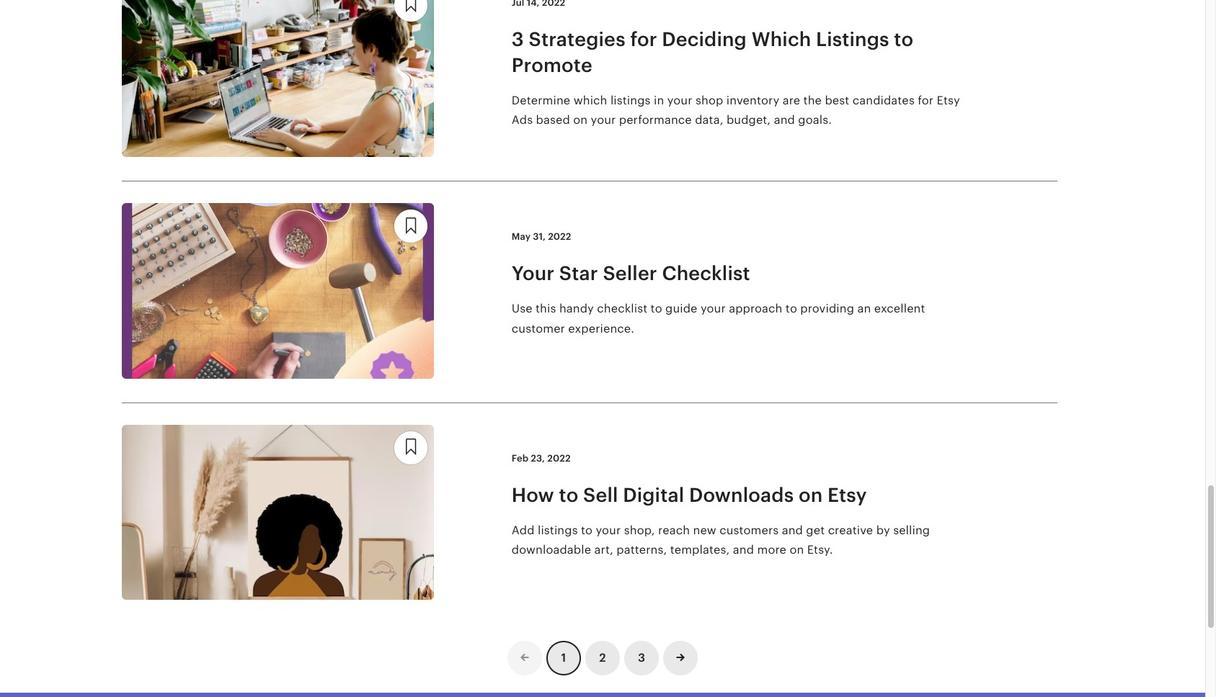 Task type: describe. For each thing, give the bounding box(es) containing it.
your star seller checklist image
[[122, 204, 434, 379]]

determine which listings in your shop inventory are the best candidates for etsy ads based on your performance data, budget, and goals.
[[512, 93, 960, 127]]

1
[[561, 652, 566, 666]]

31,
[[533, 232, 546, 242]]

how to sell digital downloads on etsy
[[512, 484, 867, 507]]

templates,
[[670, 544, 730, 557]]

strategies
[[529, 28, 626, 51]]

based
[[536, 113, 570, 127]]

get
[[806, 524, 825, 538]]

art,
[[594, 544, 613, 557]]

2022 for to
[[547, 453, 571, 464]]

on inside the how to sell digital downloads on etsy 'link'
[[799, 484, 823, 507]]

data,
[[695, 113, 724, 127]]

experience.
[[568, 322, 635, 336]]

3 link
[[624, 642, 659, 676]]

3 strategies for deciding which listings to promote
[[512, 28, 914, 76]]

may
[[512, 232, 531, 242]]

2 vertical spatial and
[[733, 544, 754, 557]]

listings inside add listings to your shop, reach new customers and get creative by selling downloadable art, patterns, templates, and more on etsy.
[[538, 524, 578, 538]]

listings inside determine which listings in your shop inventory are the best candidates for etsy ads based on your performance data, budget, and goals.
[[611, 93, 651, 107]]

selling
[[893, 524, 930, 538]]

performance
[[619, 113, 692, 127]]

handy
[[559, 302, 594, 316]]

the
[[804, 93, 822, 107]]

providing
[[801, 302, 854, 316]]

how
[[512, 484, 554, 507]]

add listings to your shop, reach new customers and get creative by selling downloadable art, patterns, templates, and more on etsy.
[[512, 524, 930, 557]]

listings
[[816, 28, 889, 51]]

shop,
[[624, 524, 655, 538]]

2
[[599, 652, 606, 666]]

3 strategies for deciding which listings to promote link
[[512, 27, 973, 78]]

more
[[757, 544, 787, 557]]

digital
[[623, 484, 684, 507]]

23,
[[531, 453, 545, 464]]

are
[[783, 93, 800, 107]]

determine
[[512, 93, 571, 107]]

new
[[693, 524, 717, 538]]

to right approach
[[786, 302, 797, 316]]

1 link
[[547, 642, 581, 676]]

excellent
[[874, 302, 925, 316]]

your down which
[[591, 113, 616, 127]]

use
[[512, 302, 533, 316]]

feb 23, 2022
[[512, 453, 571, 464]]

deciding
[[662, 28, 747, 51]]

etsy inside determine which listings in your shop inventory are the best candidates for etsy ads based on your performance data, budget, and goals.
[[937, 93, 960, 107]]

2022 for star
[[548, 232, 571, 242]]

promote
[[512, 54, 593, 76]]

by
[[877, 524, 890, 538]]

add
[[512, 524, 535, 538]]

star
[[559, 263, 598, 285]]

your inside use this handy checklist to guide your approach to providing an excellent customer experience.
[[701, 302, 726, 316]]

candidates
[[853, 93, 915, 107]]

in
[[654, 93, 664, 107]]

etsy inside 'link'
[[828, 484, 867, 507]]

your right 'in'
[[667, 93, 693, 107]]



Task type: vqa. For each thing, say whether or not it's contained in the screenshot.
the middle And
yes



Task type: locate. For each thing, give the bounding box(es) containing it.
may 31, 2022
[[512, 232, 571, 242]]

1 vertical spatial 3
[[638, 652, 645, 666]]

on left etsy.
[[790, 544, 804, 557]]

listings left 'in'
[[611, 93, 651, 107]]

downloads
[[689, 484, 794, 507]]

patterns,
[[617, 544, 667, 557]]

checklist
[[597, 302, 648, 316]]

etsy right the candidates
[[937, 93, 960, 107]]

sell
[[583, 484, 618, 507]]

seller
[[603, 263, 657, 285]]

shop
[[696, 93, 723, 107]]

to right listings
[[894, 28, 914, 51]]

0 vertical spatial on
[[573, 113, 588, 127]]

2022 right 31,
[[548, 232, 571, 242]]

etsy.
[[807, 544, 833, 557]]

which
[[752, 28, 811, 51]]

your up art,
[[596, 524, 621, 538]]

1 vertical spatial on
[[799, 484, 823, 507]]

how to sell digital downloads on etsy image
[[122, 425, 434, 601]]

0 horizontal spatial etsy
[[828, 484, 867, 507]]

goals.
[[798, 113, 832, 127]]

2 vertical spatial on
[[790, 544, 804, 557]]

listings
[[611, 93, 651, 107], [538, 524, 578, 538]]

and left get
[[782, 524, 803, 538]]

checklist
[[662, 263, 750, 285]]

to left sell
[[559, 484, 579, 507]]

listings up 'downloadable'
[[538, 524, 578, 538]]

3 inside the 3 strategies for deciding which listings to promote
[[512, 28, 524, 51]]

your star seller checklist
[[512, 263, 750, 285]]

3 strategies for deciding which listings to promote image
[[122, 0, 434, 157]]

your inside add listings to your shop, reach new customers and get creative by selling downloadable art, patterns, templates, and more on etsy.
[[596, 524, 621, 538]]

on down which
[[573, 113, 588, 127]]

customers
[[720, 524, 779, 538]]

customer
[[512, 322, 565, 336]]

this
[[536, 302, 556, 316]]

and inside determine which listings in your shop inventory are the best candidates for etsy ads based on your performance data, budget, and goals.
[[774, 113, 795, 127]]

budget,
[[727, 113, 771, 127]]

to
[[894, 28, 914, 51], [651, 302, 662, 316], [786, 302, 797, 316], [559, 484, 579, 507], [581, 524, 593, 538]]

1 horizontal spatial for
[[918, 93, 934, 107]]

approach
[[729, 302, 783, 316]]

and
[[774, 113, 795, 127], [782, 524, 803, 538], [733, 544, 754, 557]]

etsy
[[937, 93, 960, 107], [828, 484, 867, 507]]

your
[[512, 263, 555, 285]]

for inside the 3 strategies for deciding which listings to promote
[[630, 28, 657, 51]]

reach
[[658, 524, 690, 538]]

0 horizontal spatial for
[[630, 28, 657, 51]]

downloadable
[[512, 544, 591, 557]]

1 vertical spatial for
[[918, 93, 934, 107]]

0 vertical spatial etsy
[[937, 93, 960, 107]]

1 vertical spatial etsy
[[828, 484, 867, 507]]

2022 right 23,
[[547, 453, 571, 464]]

0 vertical spatial listings
[[611, 93, 651, 107]]

1 vertical spatial listings
[[538, 524, 578, 538]]

to left 'guide'
[[651, 302, 662, 316]]

1 vertical spatial 2022
[[547, 453, 571, 464]]

0 horizontal spatial listings
[[538, 524, 578, 538]]

0 vertical spatial 3
[[512, 28, 524, 51]]

your
[[667, 93, 693, 107], [591, 113, 616, 127], [701, 302, 726, 316], [596, 524, 621, 538]]

2022
[[548, 232, 571, 242], [547, 453, 571, 464]]

and down are
[[774, 113, 795, 127]]

on
[[573, 113, 588, 127], [799, 484, 823, 507], [790, 544, 804, 557]]

ads
[[512, 113, 533, 127]]

best
[[825, 93, 850, 107]]

etsy up creative
[[828, 484, 867, 507]]

to inside add listings to your shop, reach new customers and get creative by selling downloadable art, patterns, templates, and more on etsy.
[[581, 524, 593, 538]]

how to sell digital downloads on etsy link
[[512, 483, 973, 508]]

3
[[512, 28, 524, 51], [638, 652, 645, 666]]

your right 'guide'
[[701, 302, 726, 316]]

on inside add listings to your shop, reach new customers and get creative by selling downloadable art, patterns, templates, and more on etsy.
[[790, 544, 804, 557]]

1 horizontal spatial etsy
[[937, 93, 960, 107]]

3 for 3
[[638, 652, 645, 666]]

on up get
[[799, 484, 823, 507]]

0 vertical spatial 2022
[[548, 232, 571, 242]]

for
[[630, 28, 657, 51], [918, 93, 934, 107]]

to inside 'link'
[[559, 484, 579, 507]]

3 right 2
[[638, 652, 645, 666]]

to inside the 3 strategies for deciding which listings to promote
[[894, 28, 914, 51]]

creative
[[828, 524, 873, 538]]

3 for 3 strategies for deciding which listings to promote
[[512, 28, 524, 51]]

2 link
[[585, 642, 620, 676]]

an
[[858, 302, 871, 316]]

for left deciding
[[630, 28, 657, 51]]

1 horizontal spatial 3
[[638, 652, 645, 666]]

use this handy checklist to guide your approach to providing an excellent customer experience.
[[512, 302, 925, 336]]

0 vertical spatial for
[[630, 28, 657, 51]]

inventory
[[727, 93, 780, 107]]

which
[[574, 93, 607, 107]]

on inside determine which listings in your shop inventory are the best candidates for etsy ads based on your performance data, budget, and goals.
[[573, 113, 588, 127]]

1 vertical spatial and
[[782, 524, 803, 538]]

your star seller checklist link
[[512, 261, 973, 287]]

for inside determine which listings in your shop inventory are the best candidates for etsy ads based on your performance data, budget, and goals.
[[918, 93, 934, 107]]

for right the candidates
[[918, 93, 934, 107]]

0 horizontal spatial 3
[[512, 28, 524, 51]]

guide
[[666, 302, 698, 316]]

feb
[[512, 453, 529, 464]]

to down sell
[[581, 524, 593, 538]]

and down customers
[[733, 544, 754, 557]]

1 horizontal spatial listings
[[611, 93, 651, 107]]

3 up promote
[[512, 28, 524, 51]]

0 vertical spatial and
[[774, 113, 795, 127]]



